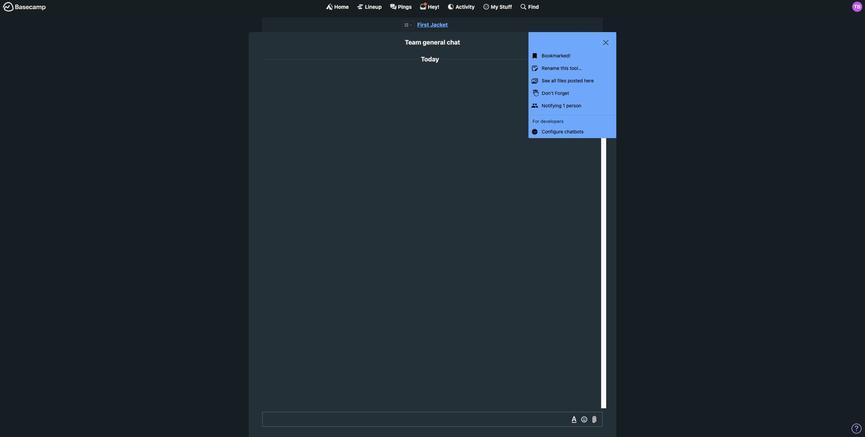 Task type: describe. For each thing, give the bounding box(es) containing it.
first jacket
[[417, 22, 448, 28]]

tool…
[[570, 65, 582, 71]]

don't forget link
[[528, 87, 616, 100]]

my stuff button
[[483, 3, 512, 10]]

notifying       1 person
[[542, 103, 581, 108]]

configure chatbots
[[542, 129, 584, 135]]

rename this tool… link
[[528, 62, 616, 75]]

0 vertical spatial tyler black image
[[852, 2, 862, 12]]

bookmarked!
[[542, 53, 570, 59]]

10:09am element
[[557, 72, 573, 76]]

see
[[542, 78, 550, 83]]

notifying
[[542, 103, 562, 108]]

bookmarked! link
[[528, 50, 616, 62]]

files
[[557, 78, 566, 83]]

pings
[[398, 4, 412, 10]]

this
[[561, 65, 569, 71]]

activity link
[[447, 3, 475, 10]]

here
[[584, 78, 594, 83]]

don't forget
[[542, 90, 569, 96]]

lineup link
[[357, 3, 382, 10]]

1
[[563, 103, 565, 108]]

hey!
[[428, 4, 439, 10]]

configure
[[542, 129, 563, 135]]

team!
[[567, 78, 580, 84]]

rename
[[542, 65, 559, 71]]

see all files posted here link
[[528, 75, 616, 87]]

10:09am
[[557, 72, 573, 76]]

general
[[423, 39, 445, 46]]

posted
[[568, 78, 583, 83]]

all
[[551, 78, 556, 83]]

find
[[528, 4, 539, 10]]



Task type: vqa. For each thing, say whether or not it's contained in the screenshot.
Terry Turtle Image
no



Task type: locate. For each thing, give the bounding box(es) containing it.
1 horizontal spatial tyler black image
[[852, 2, 862, 12]]

developers
[[541, 118, 564, 124]]

1 vertical spatial tyler black image
[[584, 71, 598, 85]]

for developers
[[533, 118, 564, 124]]

jacket
[[430, 22, 448, 28]]

switch accounts image
[[3, 2, 46, 12]]

don't
[[542, 90, 554, 96]]

my
[[491, 4, 498, 10]]

0 horizontal spatial tyler black image
[[584, 71, 598, 85]]

None text field
[[262, 412, 603, 427]]

10:09am link
[[557, 72, 573, 76]]

notifying       1 person link
[[528, 100, 616, 112]]

lineup
[[365, 4, 382, 10]]

configure chatbots link
[[528, 126, 616, 138]]

home link
[[326, 3, 349, 10]]

stuff
[[500, 4, 512, 10]]

hello
[[555, 78, 566, 84]]

main element
[[0, 0, 865, 13]]

today
[[421, 55, 439, 63]]

find button
[[520, 3, 539, 10]]

team general chat
[[405, 39, 460, 46]]

see all files posted here
[[542, 78, 594, 83]]

tyler black image
[[852, 2, 862, 12], [584, 71, 598, 85]]

activity
[[456, 4, 475, 10]]

home
[[334, 4, 349, 10]]

chatbots
[[564, 129, 584, 135]]

my stuff
[[491, 4, 512, 10]]

rename this tool…
[[542, 65, 582, 71]]

first
[[417, 22, 429, 28]]

chat
[[447, 39, 460, 46]]

forget
[[555, 90, 569, 96]]

team
[[405, 39, 421, 46]]

person
[[566, 103, 581, 108]]

hello team!
[[555, 78, 580, 84]]

first jacket link
[[417, 22, 448, 28]]

for
[[533, 118, 539, 124]]

hey! button
[[420, 2, 439, 10]]

pings button
[[390, 3, 412, 10]]



